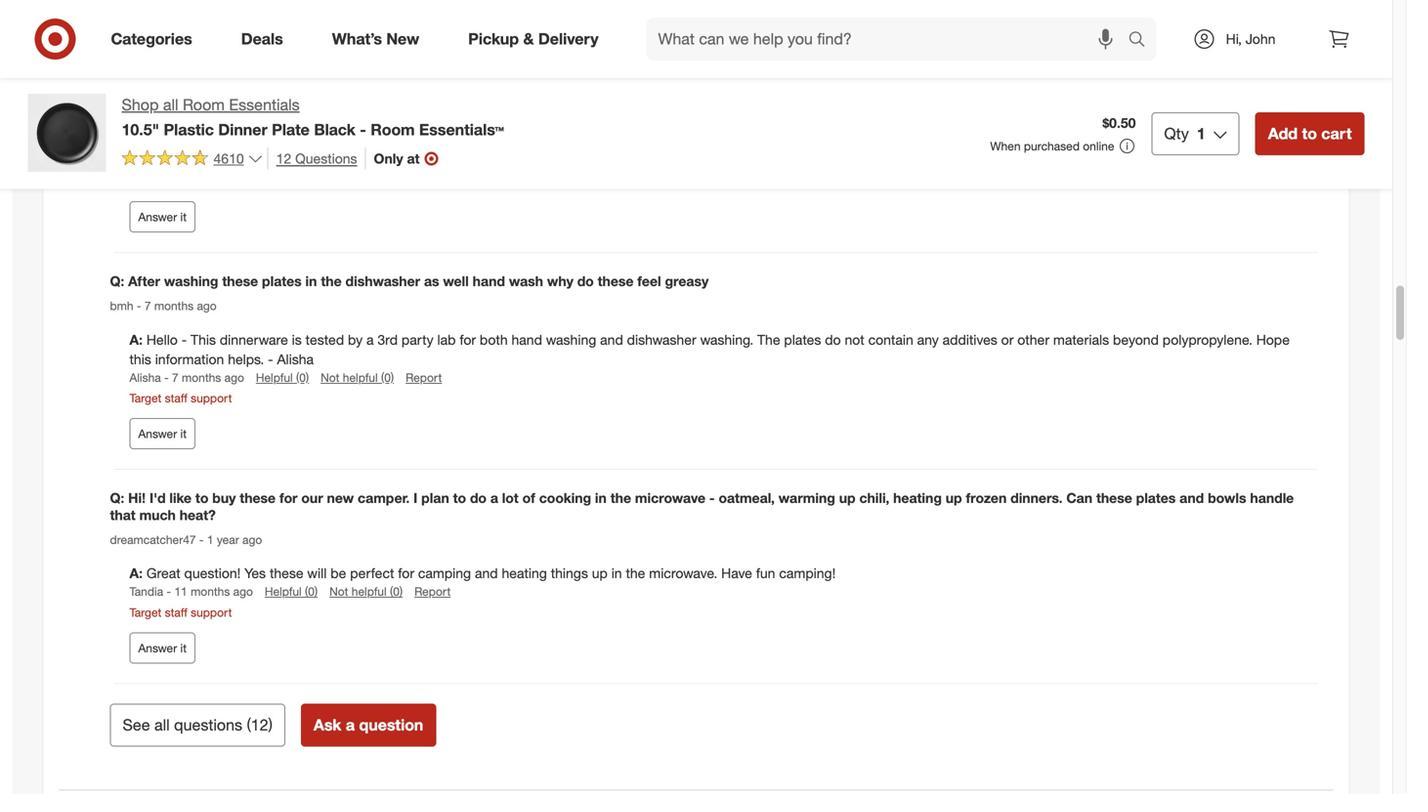 Task type: locate. For each thing, give the bounding box(es) containing it.
target down gao - 3 years ago
[[130, 174, 162, 189]]

q: for q: hi! i'd like to buy these for our new camper. i plan to do a lot of cooking in the microwave - oatmeal, warming up chili, heating up frozen dinners. can these plates and bowls handle that much heat? dreamcatcher47 - 1 year ago
[[110, 490, 124, 507]]

- left oatmeal,
[[710, 490, 715, 507]]

ask a question button
[[301, 704, 436, 747]]

0 vertical spatial target staff support
[[130, 174, 232, 189]]

- up information
[[182, 331, 187, 348]]

1 vertical spatial washing
[[546, 331, 597, 348]]

0 horizontal spatial 1
[[207, 533, 214, 548]]

1 target from the top
[[130, 174, 162, 189]]

2 support from the top
[[191, 391, 232, 406]]

answer down "alisha - 7 months ago"
[[138, 427, 177, 441]]

not helpful  (0) for dishwasher
[[321, 370, 394, 385]]

do inside q: hi! i'd like to buy these for our new camper. i plan to do a lot of cooking in the microwave - oatmeal, warming up chili, heating up frozen dinners. can these plates and bowls handle that much heat? dreamcatcher47 - 1 year ago
[[470, 490, 487, 507]]

not helpful  (0) button for dishwasher
[[321, 369, 394, 386]]

0 vertical spatial in
[[306, 273, 317, 290]]

ago inside q: hi! i'd like to buy these for our new camper. i plan to do a lot of cooking in the microwave - oatmeal, warming up chili, heating up frozen dinners. can these plates and bowls handle that much heat? dreamcatcher47 - 1 year ago
[[242, 533, 262, 548]]

all inside shop all room essentials 10.5" plastic dinner plate black - room essentials™
[[163, 95, 178, 114]]

answer down gao - 3 years ago
[[138, 210, 177, 225]]

0 horizontal spatial hand
[[473, 273, 505, 290]]

1 horizontal spatial heating
[[894, 490, 942, 507]]

2 horizontal spatial do
[[825, 331, 841, 348]]

dishwasher down feel
[[627, 331, 697, 348]]

support down tandia - 11 months ago
[[191, 605, 232, 620]]

- down information
[[164, 370, 169, 385]]

1 vertical spatial gao
[[130, 153, 151, 168]]

0 vertical spatial our
[[347, 134, 367, 151]]

1 vertical spatial bpa
[[711, 134, 737, 151]]

these left will
[[270, 565, 304, 582]]

2 vertical spatial and
[[475, 565, 498, 582]]

months up hello
[[154, 299, 194, 313]]

3 answer it button from the top
[[130, 633, 196, 664]]

handy
[[580, 134, 617, 151]]

1 vertical spatial in
[[595, 490, 607, 507]]

the inside q: hi! i'd like to buy these for our new camper. i plan to do a lot of cooking in the microwave - oatmeal, warming up chili, heating up frozen dinners. can these plates and bowls handle that much heat? dreamcatcher47 - 1 year ago
[[611, 490, 632, 507]]

in right cooking
[[595, 490, 607, 507]]

room up plastic
[[183, 95, 225, 114]]

target staff support for hi tammy - thanks for browsing our room essentials™ collection! this handy dinner plate is bpa free. happy shopping! - gao
[[130, 174, 232, 189]]

helpful  (0)
[[258, 105, 311, 120], [235, 153, 288, 168], [256, 370, 309, 385], [265, 585, 318, 599]]

buy
[[212, 490, 236, 507]]

heating right "chili,"
[[894, 490, 942, 507]]

0 vertical spatial 3
[[185, 105, 192, 120]]

not helpful  (0) down "perfect"
[[330, 585, 403, 599]]

answer for i'd
[[138, 641, 177, 656]]

helpful for great question! yes these will be perfect for camping and heating things up in the microwave. have fun camping!
[[265, 585, 302, 599]]

for inside q: hi! i'd like to buy these for our new camper. i plan to do a lot of cooking in the microwave - oatmeal, warming up chili, heating up frozen dinners. can these plates and bowls handle that much heat? dreamcatcher47 - 1 year ago
[[280, 490, 298, 507]]

0 vertical spatial support
[[191, 174, 232, 189]]

4610 link
[[122, 147, 264, 171]]

1 vertical spatial this
[[191, 331, 216, 348]]

0 vertical spatial all
[[163, 95, 178, 114]]

plates right the the
[[784, 331, 822, 348]]

answer it button down gao - 3 years ago
[[130, 202, 196, 233]]

12
[[276, 150, 292, 167], [251, 716, 268, 735]]

1 right 'qty' at the right of the page
[[1197, 124, 1206, 143]]

not helpful  (0) button down "browsing"
[[300, 152, 373, 169]]

is inside hello - this dinnerware is tested by a 3rd party lab for both hand washing and dishwasher washing. the plates do not contain any additives or other materials beyond polypropylene. hope this information helps. - alisha
[[292, 331, 302, 348]]

2 answer it button from the top
[[130, 418, 196, 450]]

helpful  (0) button for hello - this dinnerware is tested by a 3rd party lab for both hand washing and dishwasher washing. the plates do not contain any additives or other materials beyond polypropylene. hope this information helps. - alisha
[[256, 369, 309, 386]]

plates up dinnerware
[[262, 273, 302, 290]]

hi
[[147, 134, 159, 151]]

answer it
[[138, 210, 187, 225], [138, 427, 187, 441], [138, 641, 187, 656]]

7 down after
[[145, 299, 151, 313]]

2 vertical spatial helpful
[[352, 585, 387, 599]]

to right plan at bottom left
[[453, 490, 466, 507]]

1 vertical spatial report
[[406, 370, 442, 385]]

washing down why
[[546, 331, 597, 348]]

2 vertical spatial answer it
[[138, 641, 187, 656]]

2 horizontal spatial and
[[1180, 490, 1205, 507]]

have
[[722, 565, 753, 582]]

(0) left only
[[360, 153, 373, 168]]

tammy
[[163, 134, 207, 151]]

(0) down "perfect"
[[390, 585, 403, 599]]

target staff support down 11 at the left bottom of page
[[130, 605, 232, 620]]

plates inside hello - this dinnerware is tested by a 3rd party lab for both hand washing and dishwasher washing. the plates do not contain any additives or other materials beyond polypropylene. hope this information helps. - alisha
[[784, 331, 822, 348]]

camping!
[[779, 565, 836, 582]]

alisha down hello
[[130, 370, 161, 385]]

hand right both
[[512, 331, 542, 348]]

says
[[260, 86, 287, 103]]

0 vertical spatial plates
[[262, 273, 302, 290]]

4 a: from the top
[[130, 565, 143, 582]]

not helpful  (0) down 'by'
[[321, 370, 394, 385]]

helpful down 'by'
[[343, 370, 378, 385]]

q: inside q: hi! i'd like to buy these for our new camper. i plan to do a lot of cooking in the microwave - oatmeal, warming up chili, heating up frozen dinners. can these plates and bowls handle that much heat? dreamcatcher47 - 1 year ago
[[110, 490, 124, 507]]

washing.
[[701, 331, 754, 348]]

1 vertical spatial is
[[292, 331, 302, 348]]

2 vertical spatial not helpful  (0)
[[330, 585, 403, 599]]

alisha inside hello - this dinnerware is tested by a 3rd party lab for both hand washing and dishwasher washing. the plates do not contain any additives or other materials beyond polypropylene. hope this information helps. - alisha
[[277, 351, 314, 368]]

months down information
[[182, 370, 221, 385]]

do inside 'q: after washing these plates in the dishwasher as well hand wash why do these feel greasy bmh - 7 months ago'
[[578, 273, 594, 290]]

support down 4610
[[191, 174, 232, 189]]

2 horizontal spatial up
[[946, 490, 963, 507]]

dishwasher inside hello - this dinnerware is tested by a 3rd party lab for both hand washing and dishwasher washing. the plates do not contain any additives or other materials beyond polypropylene. hope this information helps. - alisha
[[627, 331, 697, 348]]

not for for
[[330, 585, 348, 599]]

not
[[300, 153, 319, 168], [321, 370, 340, 385], [330, 585, 348, 599]]

helpful for for
[[352, 585, 387, 599]]

(0)
[[298, 105, 311, 120], [275, 153, 288, 168], [360, 153, 373, 168], [296, 370, 309, 385], [381, 370, 394, 385], [305, 585, 318, 599], [390, 585, 403, 599]]

this inside hello - this dinnerware is tested by a 3rd party lab for both hand washing and dishwasher washing. the plates do not contain any additives or other materials beyond polypropylene. hope this information helps. - alisha
[[130, 351, 151, 368]]

is right plate
[[698, 134, 708, 151]]

answer
[[138, 210, 177, 225], [138, 427, 177, 441], [138, 641, 177, 656]]

answer it down "alisha - 7 months ago"
[[138, 427, 187, 441]]

up left "chili,"
[[839, 490, 856, 507]]

2 vertical spatial support
[[191, 605, 232, 620]]

1 horizontal spatial a
[[367, 331, 374, 348]]

hi,
[[1226, 30, 1242, 47]]

1 vertical spatial helpful
[[343, 370, 378, 385]]

ago down thanks
[[204, 153, 224, 168]]

hello
[[147, 331, 178, 348]]

q: left is
[[110, 27, 124, 45]]

support for these
[[191, 391, 232, 406]]

categories link
[[94, 18, 217, 61]]

1 horizontal spatial and
[[600, 331, 623, 348]]

1 horizontal spatial 3
[[185, 105, 192, 120]]

1 horizontal spatial do
[[578, 273, 594, 290]]

it down gao - 3 years ago
[[180, 210, 187, 225]]

0 horizontal spatial 3
[[163, 153, 169, 168]]

is
[[698, 134, 708, 151], [292, 331, 302, 348]]

a: taeget.com listing says it is.
[[130, 86, 315, 103]]

3 answer from the top
[[138, 641, 177, 656]]

collection!
[[484, 134, 547, 151]]

and inside q: hi! i'd like to buy these for our new camper. i plan to do a lot of cooking in the microwave - oatmeal, warming up chili, heating up frozen dinners. can these plates and bowls handle that much heat? dreamcatcher47 - 1 year ago
[[1180, 490, 1205, 507]]

years
[[195, 105, 223, 120], [172, 153, 200, 168]]

hand inside hello - this dinnerware is tested by a 3rd party lab for both hand washing and dishwasher washing. the plates do not contain any additives or other materials beyond polypropylene. hope this information helps. - alisha
[[512, 331, 542, 348]]

0 vertical spatial not
[[300, 153, 319, 168]]

0 horizontal spatial up
[[592, 565, 608, 582]]

in right things
[[612, 565, 622, 582]]

1 horizontal spatial dishwasher
[[627, 331, 697, 348]]

3 target staff support from the top
[[130, 605, 232, 620]]

1 vertical spatial answer it button
[[130, 418, 196, 450]]

3 a: from the top
[[130, 331, 147, 348]]

for inside hello - this dinnerware is tested by a 3rd party lab for both hand washing and dishwasher washing. the plates do not contain any additives or other materials beyond polypropylene. hope this information helps. - alisha
[[460, 331, 476, 348]]

hope
[[1257, 331, 1290, 348]]

not helpful  (0) down "browsing"
[[300, 153, 373, 168]]

3 staff from the top
[[165, 605, 188, 620]]

helpful  (0) down thanks
[[235, 153, 288, 168]]

a: up 'dragon1'
[[130, 86, 143, 103]]

1 vertical spatial and
[[1180, 490, 1205, 507]]

- right bmh
[[137, 299, 141, 313]]

chili,
[[860, 490, 890, 507]]

1 horizontal spatial this
[[551, 134, 576, 151]]

to inside button
[[1303, 124, 1318, 143]]

the
[[321, 273, 342, 290], [611, 490, 632, 507], [626, 565, 646, 582]]

3 answer it from the top
[[138, 641, 187, 656]]

ago
[[227, 105, 246, 120], [204, 153, 224, 168], [197, 299, 217, 313], [224, 370, 244, 385], [242, 533, 262, 548], [233, 585, 253, 599]]

0 horizontal spatial in
[[306, 273, 317, 290]]

0 horizontal spatial gao
[[130, 153, 151, 168]]

0 horizontal spatial is
[[292, 331, 302, 348]]

staff for hi tammy - thanks for browsing our room essentials™ collection! this handy dinner plate is bpa free. happy shopping! - gao
[[165, 174, 188, 189]]

it for q: after washing these plates in the dishwasher as well hand wash why do these feel greasy
[[180, 427, 187, 441]]

(
[[247, 716, 251, 735]]

0 vertical spatial helpful
[[322, 153, 357, 168]]

dragon1
[[130, 105, 174, 120]]

helpful  (0) button for great question! yes these will be perfect for camping and heating things up in the microwave. have fun camping!
[[265, 584, 318, 601]]

will
[[307, 565, 327, 582]]

frozen
[[966, 490, 1007, 507]]

years for gao
[[172, 153, 200, 168]]

gao - 3 years ago
[[130, 153, 224, 168]]

1 vertical spatial not helpful  (0) button
[[321, 369, 394, 386]]

report button right questions
[[385, 152, 421, 169]]

thanks
[[219, 134, 264, 151]]

0 vertical spatial washing
[[164, 273, 218, 290]]

why
[[547, 273, 574, 290]]

dinner
[[218, 120, 268, 139]]

camper.
[[358, 490, 410, 507]]

1 vertical spatial answer
[[138, 427, 177, 441]]

0 vertical spatial do
[[578, 273, 594, 290]]

0 horizontal spatial washing
[[164, 273, 218, 290]]

1
[[1197, 124, 1206, 143], [207, 533, 214, 548]]

0 vertical spatial this
[[551, 134, 576, 151]]

- down hi
[[155, 153, 159, 168]]

support
[[191, 174, 232, 189], [191, 391, 232, 406], [191, 605, 232, 620]]

these
[[222, 273, 258, 290], [598, 273, 634, 290], [240, 490, 276, 507], [1097, 490, 1133, 507], [270, 565, 304, 582]]

1 vertical spatial all
[[154, 716, 170, 735]]

heating left things
[[502, 565, 547, 582]]

answer down tandia
[[138, 641, 177, 656]]

1 left year
[[207, 533, 214, 548]]

ago for dragon1 - 3 years ago
[[227, 105, 246, 120]]

helpful  (0) down will
[[265, 585, 318, 599]]

2 q: from the top
[[110, 273, 124, 290]]

2 vertical spatial report button
[[415, 584, 451, 601]]

q: is this item bpa free? thank you
[[110, 27, 339, 45]]

deals
[[241, 29, 283, 48]]

2 vertical spatial target staff support
[[130, 605, 232, 620]]

dishwasher
[[346, 273, 420, 290], [627, 331, 697, 348]]

a
[[367, 331, 374, 348], [491, 490, 498, 507], [346, 716, 355, 735]]

11
[[174, 585, 187, 599]]

(0) down 3rd
[[381, 370, 394, 385]]

1 vertical spatial this
[[130, 351, 151, 368]]

1 vertical spatial heating
[[502, 565, 547, 582]]

- down 'taeget.com'
[[178, 105, 182, 120]]

2 vertical spatial plates
[[1137, 490, 1176, 507]]

q:
[[110, 27, 124, 45], [110, 273, 124, 290], [110, 490, 124, 507]]

black
[[314, 120, 356, 139]]

dishwasher left as
[[346, 273, 420, 290]]

the left microwave
[[611, 490, 632, 507]]

lab
[[437, 331, 456, 348]]

1 vertical spatial hand
[[512, 331, 542, 348]]

target staff support down gao - 3 years ago
[[130, 174, 232, 189]]

target for hi tammy - thanks for browsing our room essentials™ collection! this handy dinner plate is bpa free. happy shopping! - gao
[[130, 174, 162, 189]]

a: up tandia
[[130, 565, 143, 582]]

these up dinnerware
[[222, 273, 258, 290]]

report button down camping
[[415, 584, 451, 601]]

staff for hello - this dinnerware is tested by a 3rd party lab for both hand washing and dishwasher washing. the plates do not contain any additives or other materials beyond polypropylene. hope this information helps. - alisha
[[165, 391, 188, 406]]

a: for a:
[[130, 331, 147, 348]]

dinnerware
[[220, 331, 288, 348]]

q: left hi!
[[110, 490, 124, 507]]

this left the handy
[[551, 134, 576, 151]]

1 vertical spatial our
[[301, 490, 323, 507]]

1 support from the top
[[191, 174, 232, 189]]

q: inside 'q: after washing these plates in the dishwasher as well hand wash why do these feel greasy bmh - 7 months ago'
[[110, 273, 124, 290]]

report down party
[[406, 370, 442, 385]]

2 staff from the top
[[165, 391, 188, 406]]

7 down information
[[172, 370, 179, 385]]

up
[[839, 490, 856, 507], [946, 490, 963, 507], [592, 565, 608, 582]]

2 vertical spatial answer
[[138, 641, 177, 656]]

new
[[327, 490, 354, 507]]

0 vertical spatial a
[[367, 331, 374, 348]]

helpful for hello - this dinnerware is tested by a 3rd party lab for both hand washing and dishwasher washing. the plates do not contain any additives or other materials beyond polypropylene. hope this information helps. - alisha
[[256, 370, 293, 385]]

q: hi! i'd like to buy these for our new camper. i plan to do a lot of cooking in the microwave - oatmeal, warming up chili, heating up frozen dinners. can these plates and bowls handle that much heat? dreamcatcher47 - 1 year ago
[[110, 490, 1295, 548]]

listing
[[220, 86, 256, 103]]

not down the be
[[330, 585, 348, 599]]

well
[[443, 273, 469, 290]]

bpa left free.
[[711, 134, 737, 151]]

answer it button down tandia
[[130, 633, 196, 664]]

these right can at bottom
[[1097, 490, 1133, 507]]

image of 10.5" plastic dinner plate black - room essentials™ image
[[28, 94, 106, 172]]

a: for a: taeget.com listing says it is.
[[130, 86, 143, 103]]

0 vertical spatial answer it button
[[130, 202, 196, 233]]

this right is
[[143, 27, 167, 45]]

0 vertical spatial 7
[[145, 299, 151, 313]]

1 vertical spatial target
[[130, 391, 162, 406]]

other
[[1018, 331, 1050, 348]]

3
[[185, 105, 192, 120], [163, 153, 169, 168]]

answer it button down "alisha - 7 months ago"
[[130, 418, 196, 450]]

gao right the shopping!
[[889, 134, 915, 151]]

1 vertical spatial a
[[491, 490, 498, 507]]

ago for tandia - 11 months ago
[[233, 585, 253, 599]]

1 vertical spatial answer it
[[138, 427, 187, 441]]

you
[[315, 27, 339, 45]]

1 target staff support from the top
[[130, 174, 232, 189]]

2 horizontal spatial a
[[491, 490, 498, 507]]

1 horizontal spatial hand
[[512, 331, 542, 348]]

(0) down will
[[305, 585, 318, 599]]

our left new
[[301, 490, 323, 507]]

to right the like
[[195, 490, 209, 507]]

- left 11 at the left bottom of page
[[167, 585, 171, 599]]

2 target from the top
[[130, 391, 162, 406]]

3 target from the top
[[130, 605, 162, 620]]

great
[[147, 565, 181, 582]]

our
[[347, 134, 367, 151], [301, 490, 323, 507]]

these left feel
[[598, 273, 634, 290]]

(0) down tested
[[296, 370, 309, 385]]

a inside button
[[346, 716, 355, 735]]

-
[[178, 105, 182, 120], [360, 120, 366, 139], [210, 134, 216, 151], [880, 134, 885, 151], [155, 153, 159, 168], [137, 299, 141, 313], [182, 331, 187, 348], [268, 351, 273, 368], [164, 370, 169, 385], [710, 490, 715, 507], [199, 533, 204, 548], [167, 585, 171, 599]]

2 vertical spatial do
[[470, 490, 487, 507]]

helpful  (0) button
[[258, 104, 311, 121], [235, 152, 288, 169], [256, 369, 309, 386], [265, 584, 318, 601]]

2 vertical spatial not helpful  (0) button
[[330, 584, 403, 601]]

room
[[183, 95, 225, 114], [371, 120, 415, 139], [371, 134, 408, 151]]

ago down helps.
[[224, 370, 244, 385]]

2 horizontal spatial in
[[612, 565, 622, 582]]

helpful  (0) button down thanks
[[235, 152, 288, 169]]

to right the add
[[1303, 124, 1318, 143]]

target for hello - this dinnerware is tested by a 3rd party lab for both hand washing and dishwasher washing. the plates do not contain any additives or other materials beyond polypropylene. hope this information helps. - alisha
[[130, 391, 162, 406]]

1 vertical spatial months
[[182, 370, 221, 385]]

2 a: from the top
[[130, 134, 143, 151]]

answer it down tandia
[[138, 641, 187, 656]]

answer it down gao - 3 years ago
[[138, 210, 187, 225]]

3 support from the top
[[191, 605, 232, 620]]

2 horizontal spatial to
[[1303, 124, 1318, 143]]

not down "browsing"
[[300, 153, 319, 168]]

thank
[[271, 27, 311, 45]]

1 q: from the top
[[110, 27, 124, 45]]

1 vertical spatial do
[[825, 331, 841, 348]]

0 horizontal spatial 7
[[145, 299, 151, 313]]

essentials™ inside shop all room essentials 10.5" plastic dinner plate black - room essentials™
[[419, 120, 504, 139]]

qty
[[1165, 124, 1190, 143]]

1 horizontal spatial plates
[[784, 331, 822, 348]]

1 horizontal spatial 1
[[1197, 124, 1206, 143]]

our inside q: hi! i'd like to buy these for our new camper. i plan to do a lot of cooking in the microwave - oatmeal, warming up chili, heating up frozen dinners. can these plates and bowls handle that much heat? dreamcatcher47 - 1 year ago
[[301, 490, 323, 507]]

target for great question! yes these will be perfect for camping and heating things up in the microwave. have fun camping!
[[130, 605, 162, 620]]

fun
[[756, 565, 776, 582]]

ago up dinner in the top of the page
[[227, 105, 246, 120]]

2 horizontal spatial plates
[[1137, 490, 1176, 507]]

0 vertical spatial months
[[154, 299, 194, 313]]

helpful down says
[[258, 105, 295, 120]]

up right things
[[592, 565, 608, 582]]

2 target staff support from the top
[[130, 391, 232, 406]]

1 vertical spatial not helpful  (0)
[[321, 370, 394, 385]]

2 vertical spatial months
[[191, 585, 230, 599]]

warming
[[779, 490, 836, 507]]

0 vertical spatial alisha
[[277, 351, 314, 368]]

1 vertical spatial the
[[611, 490, 632, 507]]

1 vertical spatial 1
[[207, 533, 214, 548]]

1 staff from the top
[[165, 174, 188, 189]]

staff down 11 at the left bottom of page
[[165, 605, 188, 620]]

1 vertical spatial q:
[[110, 273, 124, 290]]

helpful  (0) button down will
[[265, 584, 318, 601]]

3 q: from the top
[[110, 490, 124, 507]]

all right shop
[[163, 95, 178, 114]]

2 vertical spatial answer it button
[[130, 633, 196, 664]]

0 vertical spatial answer it
[[138, 210, 187, 225]]

2 answer it from the top
[[138, 427, 187, 441]]

report down camping
[[415, 585, 451, 599]]

1 a: from the top
[[130, 86, 143, 103]]

months for i'd
[[191, 585, 230, 599]]

q: up bmh
[[110, 273, 124, 290]]

gao down hi
[[130, 153, 151, 168]]

months for washing
[[182, 370, 221, 385]]

the left microwave.
[[626, 565, 646, 582]]

categories
[[111, 29, 192, 48]]

1 horizontal spatial 7
[[172, 370, 179, 385]]

- right 'black'
[[360, 120, 366, 139]]

0 vertical spatial dishwasher
[[346, 273, 420, 290]]

staff down gao - 3 years ago
[[165, 174, 188, 189]]

essentials™ up at
[[419, 120, 504, 139]]

0 vertical spatial target
[[130, 174, 162, 189]]

for right the lab
[[460, 331, 476, 348]]

qty 1
[[1165, 124, 1206, 143]]

0 horizontal spatial 12
[[251, 716, 268, 735]]

tested
[[306, 331, 344, 348]]

0 vertical spatial staff
[[165, 174, 188, 189]]

oatmeal,
[[719, 490, 775, 507]]

this down hello
[[130, 351, 151, 368]]

plates inside 'q: after washing these plates in the dishwasher as well hand wash why do these feel greasy bmh - 7 months ago'
[[262, 273, 302, 290]]

target staff support
[[130, 174, 232, 189], [130, 391, 232, 406], [130, 605, 232, 620]]

1 vertical spatial years
[[172, 153, 200, 168]]

delivery
[[539, 29, 599, 48]]

1 vertical spatial alisha
[[130, 370, 161, 385]]

for left new
[[280, 490, 298, 507]]

2 answer from the top
[[138, 427, 177, 441]]

1 horizontal spatial is
[[698, 134, 708, 151]]



Task type: vqa. For each thing, say whether or not it's contained in the screenshot.
3rd target from the bottom of the page
yes



Task type: describe. For each thing, give the bounding box(es) containing it.
ago for alisha - 7 months ago
[[224, 370, 244, 385]]

years for dragon1
[[195, 105, 223, 120]]

question
[[359, 716, 424, 735]]

dishwasher inside 'q: after washing these plates in the dishwasher as well hand wash why do these feel greasy bmh - 7 months ago'
[[346, 273, 420, 290]]

- right tammy
[[210, 134, 216, 151]]

any
[[918, 331, 939, 348]]

yes
[[245, 565, 266, 582]]

bmh
[[110, 299, 133, 313]]

hand inside 'q: after washing these plates in the dishwasher as well hand wash why do these feel greasy bmh - 7 months ago'
[[473, 273, 505, 290]]

target staff support for hello - this dinnerware is tested by a 3rd party lab for both hand washing and dishwasher washing. the plates do not contain any additives or other materials beyond polypropylene. hope this information helps. - alisha
[[130, 391, 232, 406]]

a: hi tammy - thanks for browsing our room essentials™ collection! this handy dinner plate is bpa free. happy shopping! - gao
[[130, 134, 915, 151]]

it for q: hi! i'd like to buy these for our new camper. i plan to do a lot of cooking in the microwave - oatmeal, warming up chili, heating up frozen dinners. can these plates and bowls handle that much heat?
[[180, 641, 187, 656]]

essentials™ right only
[[412, 134, 481, 151]]

a: great question! yes these will be perfect for camping and heating things up in the microwave. have fun camping!
[[130, 565, 836, 582]]

1 answer it button from the top
[[130, 202, 196, 233]]

bowls
[[1208, 490, 1247, 507]]

- down heat?
[[199, 533, 204, 548]]

1 horizontal spatial our
[[347, 134, 367, 151]]

not
[[845, 331, 865, 348]]

hi, john
[[1226, 30, 1276, 47]]

the inside 'q: after washing these plates in the dishwasher as well hand wash why do these feel greasy bmh - 7 months ago'
[[321, 273, 342, 290]]

- inside 'q: after washing these plates in the dishwasher as well hand wash why do these feel greasy bmh - 7 months ago'
[[137, 299, 141, 313]]

see
[[123, 716, 150, 735]]

tandia
[[130, 585, 163, 599]]

perfect
[[350, 565, 394, 582]]

ask a question
[[314, 716, 424, 735]]

3 for gao
[[163, 153, 169, 168]]

cooking
[[539, 490, 591, 507]]

1 horizontal spatial 12
[[276, 150, 292, 167]]

much
[[139, 507, 176, 524]]

1 vertical spatial 12
[[251, 716, 268, 735]]

search button
[[1120, 18, 1167, 65]]

(0) down the is.
[[298, 105, 311, 120]]

2 vertical spatial in
[[612, 565, 622, 582]]

free?
[[234, 27, 267, 45]]

3rd
[[378, 331, 398, 348]]

0 vertical spatial is
[[698, 134, 708, 151]]

plan
[[422, 490, 449, 507]]

- inside shop all room essentials 10.5" plastic dinner plate black - room essentials™
[[360, 120, 366, 139]]

3 for dragon1
[[185, 105, 192, 120]]

room right 'black'
[[371, 134, 408, 151]]

ago inside 'q: after washing these plates in the dishwasher as well hand wash why do these feel greasy bmh - 7 months ago'
[[197, 299, 217, 313]]

these right the buy
[[240, 490, 276, 507]]

both
[[480, 331, 508, 348]]

(0) down plate
[[275, 153, 288, 168]]

10.5"
[[122, 120, 159, 139]]

for right thanks
[[267, 134, 284, 151]]

0 horizontal spatial heating
[[502, 565, 547, 582]]

greasy
[[665, 273, 709, 290]]

helpful for hi tammy - thanks for browsing our room essentials™ collection! this handy dinner plate is bpa free. happy shopping! - gao
[[235, 153, 272, 168]]

support for like
[[191, 605, 232, 620]]

browsing
[[288, 134, 343, 151]]

1 horizontal spatial to
[[453, 490, 466, 507]]

7 inside 'q: after washing these plates in the dishwasher as well hand wash why do these feel greasy bmh - 7 months ago'
[[145, 299, 151, 313]]

all for see
[[154, 716, 170, 735]]

q: after washing these plates in the dishwasher as well hand wash why do these feel greasy bmh - 7 months ago
[[110, 273, 709, 313]]

happy
[[772, 134, 812, 151]]

0 vertical spatial this
[[143, 27, 167, 45]]

answer it button for washing
[[130, 418, 196, 450]]

when
[[991, 139, 1021, 153]]

this inside hello - this dinnerware is tested by a 3rd party lab for both hand washing and dishwasher washing. the plates do not contain any additives or other materials beyond polypropylene. hope this information helps. - alisha
[[191, 331, 216, 348]]

as
[[424, 273, 439, 290]]

helpful  (0) for hi tammy - thanks for browsing our room essentials™ collection! this handy dinner plate is bpa free. happy shopping! - gao
[[235, 153, 288, 168]]

12 questions link
[[268, 147, 357, 170]]

0 vertical spatial 1
[[1197, 124, 1206, 143]]

q: for q: is this item bpa free? thank you
[[110, 27, 124, 45]]

be
[[331, 565, 346, 582]]

additives
[[943, 331, 998, 348]]

do inside hello - this dinnerware is tested by a 3rd party lab for both hand washing and dishwasher washing. the plates do not contain any additives or other materials beyond polypropylene. hope this information helps. - alisha
[[825, 331, 841, 348]]

0 horizontal spatial and
[[475, 565, 498, 582]]

staff for great question! yes these will be perfect for camping and heating things up in the microwave. have fun camping!
[[165, 605, 188, 620]]

what's
[[332, 29, 382, 48]]

helpful  (0) button down says
[[258, 104, 311, 121]]

0 vertical spatial not helpful  (0) button
[[300, 152, 373, 169]]

after
[[128, 273, 160, 290]]

tandia - 11 months ago
[[130, 585, 253, 599]]

pickup & delivery link
[[452, 18, 623, 61]]

a inside hello - this dinnerware is tested by a 3rd party lab for both hand washing and dishwasher washing. the plates do not contain any additives or other materials beyond polypropylene. hope this information helps. - alisha
[[367, 331, 374, 348]]

1 answer it from the top
[[138, 210, 187, 225]]

search
[[1120, 31, 1167, 50]]

1 horizontal spatial gao
[[889, 134, 915, 151]]

materials
[[1054, 331, 1110, 348]]

0 horizontal spatial to
[[195, 490, 209, 507]]

answer it for i'd
[[138, 641, 187, 656]]

1 inside q: hi! i'd like to buy these for our new camper. i plan to do a lot of cooking in the microwave - oatmeal, warming up chili, heating up frozen dinners. can these plates and bowls handle that much heat? dreamcatcher47 - 1 year ago
[[207, 533, 214, 548]]

1 horizontal spatial bpa
[[711, 134, 737, 151]]

answer it button for i'd
[[130, 633, 196, 664]]

deals link
[[225, 18, 308, 61]]

1 answer from the top
[[138, 210, 177, 225]]

a: for a: great question! yes these will be perfect for camping and heating things up in the microwave. have fun camping!
[[130, 565, 143, 582]]

1 horizontal spatial up
[[839, 490, 856, 507]]

things
[[551, 565, 588, 582]]

report button for hand
[[406, 369, 442, 386]]

helps.
[[228, 351, 264, 368]]

0 vertical spatial report button
[[385, 152, 421, 169]]

- right helps.
[[268, 351, 273, 368]]

dinner
[[621, 134, 660, 151]]

helpful  (0) up plate
[[258, 105, 311, 120]]

see all questions ( 12 )
[[123, 716, 273, 735]]

only
[[374, 150, 403, 167]]

wash
[[509, 273, 544, 290]]

new
[[387, 29, 420, 48]]

not helpful  (0) for for
[[330, 585, 403, 599]]

0 vertical spatial report
[[385, 153, 421, 168]]

helpful  (0) for great question! yes these will be perfect for camping and heating things up in the microwave. have fun camping!
[[265, 585, 318, 599]]

questions
[[295, 150, 357, 167]]

12 questions
[[276, 150, 357, 167]]

pickup
[[468, 29, 519, 48]]

0 horizontal spatial alisha
[[130, 370, 161, 385]]

add to cart button
[[1256, 112, 1365, 155]]

essentials
[[229, 95, 300, 114]]

ask
[[314, 716, 342, 735]]

pickup & delivery
[[468, 29, 599, 48]]

washing inside hello - this dinnerware is tested by a 3rd party lab for both hand washing and dishwasher washing. the plates do not contain any additives or other materials beyond polypropylene. hope this information helps. - alisha
[[546, 331, 597, 348]]

months inside 'q: after washing these plates in the dishwasher as well hand wash why do these feel greasy bmh - 7 months ago'
[[154, 299, 194, 313]]

ago for gao - 3 years ago
[[204, 153, 224, 168]]

dreamcatcher47
[[110, 533, 196, 548]]

item
[[171, 27, 200, 45]]

- right the shopping!
[[880, 134, 885, 151]]

by
[[348, 331, 363, 348]]

helpful  (0) button for hi tammy - thanks for browsing our room essentials™ collection! this handy dinner plate is bpa free. happy shopping! - gao
[[235, 152, 288, 169]]

a: for a: hi tammy - thanks for browsing our room essentials™ collection! this handy dinner plate is bpa free. happy shopping! - gao
[[130, 134, 143, 151]]

report for hand
[[406, 370, 442, 385]]

camping
[[418, 565, 471, 582]]

alisha - 7 months ago
[[130, 370, 244, 385]]

in inside q: hi! i'd like to buy these for our new camper. i plan to do a lot of cooking in the microwave - oatmeal, warming up chili, heating up frozen dinners. can these plates and bowls handle that much heat? dreamcatcher47 - 1 year ago
[[595, 490, 607, 507]]

it left the is.
[[291, 86, 299, 103]]

washing inside 'q: after washing these plates in the dishwasher as well hand wash why do these feel greasy bmh - 7 months ago'
[[164, 273, 218, 290]]

plates inside q: hi! i'd like to buy these for our new camper. i plan to do a lot of cooking in the microwave - oatmeal, warming up chili, heating up frozen dinners. can these plates and bowls handle that much heat? dreamcatcher47 - 1 year ago
[[1137, 490, 1176, 507]]

q: for q: after washing these plates in the dishwasher as well hand wash why do these feel greasy bmh - 7 months ago
[[110, 273, 124, 290]]

target staff support for great question! yes these will be perfect for camping and heating things up in the microwave. have fun camping!
[[130, 605, 232, 620]]

feel
[[638, 273, 661, 290]]

and inside hello - this dinnerware is tested by a 3rd party lab for both hand washing and dishwasher washing. the plates do not contain any additives or other materials beyond polypropylene. hope this information helps. - alisha
[[600, 331, 623, 348]]

can
[[1067, 490, 1093, 507]]

answer it for washing
[[138, 427, 187, 441]]

0 horizontal spatial bpa
[[203, 27, 230, 45]]

0 vertical spatial not helpful  (0)
[[300, 153, 373, 168]]

at
[[407, 150, 420, 167]]

plate
[[272, 120, 310, 139]]

microwave.
[[649, 565, 718, 582]]

hello - this dinnerware is tested by a 3rd party lab for both hand washing and dishwasher washing. the plates do not contain any additives or other materials beyond polypropylene. hope this information helps. - alisha
[[130, 331, 1290, 368]]

for right "perfect"
[[398, 565, 415, 582]]

cart
[[1322, 124, 1353, 143]]

all for shop
[[163, 95, 178, 114]]

or
[[1002, 331, 1014, 348]]

not for dishwasher
[[321, 370, 340, 385]]

4610
[[214, 150, 244, 167]]

it for q: is this item bpa free? thank you
[[180, 210, 187, 225]]

2 vertical spatial the
[[626, 565, 646, 582]]

of
[[523, 490, 536, 507]]

in inside 'q: after washing these plates in the dishwasher as well hand wash why do these feel greasy bmh - 7 months ago'
[[306, 273, 317, 290]]

heating inside q: hi! i'd like to buy these for our new camper. i plan to do a lot of cooking in the microwave - oatmeal, warming up chili, heating up frozen dinners. can these plates and bowls handle that much heat? dreamcatcher47 - 1 year ago
[[894, 490, 942, 507]]

when purchased online
[[991, 139, 1115, 153]]

questions
[[174, 716, 242, 735]]

a inside q: hi! i'd like to buy these for our new camper. i plan to do a lot of cooking in the microwave - oatmeal, warming up chili, heating up frozen dinners. can these plates and bowls handle that much heat? dreamcatcher47 - 1 year ago
[[491, 490, 498, 507]]

answer for washing
[[138, 427, 177, 441]]

report for camper.
[[415, 585, 451, 599]]

handle
[[1251, 490, 1295, 507]]

shop all room essentials 10.5" plastic dinner plate black - room essentials™
[[122, 95, 504, 139]]

not helpful  (0) button for for
[[330, 584, 403, 601]]

What can we help you find? suggestions appear below search field
[[647, 18, 1134, 61]]

)
[[268, 716, 273, 735]]

helpful  (0) for hello - this dinnerware is tested by a 3rd party lab for both hand washing and dishwasher washing. the plates do not contain any additives or other materials beyond polypropylene. hope this information helps. - alisha
[[256, 370, 309, 385]]

dinners.
[[1011, 490, 1063, 507]]

report button for camper.
[[415, 584, 451, 601]]

i'd
[[150, 490, 166, 507]]

room up only at
[[371, 120, 415, 139]]

helpful for dishwasher
[[343, 370, 378, 385]]

information
[[155, 351, 224, 368]]

question!
[[184, 565, 241, 582]]

john
[[1246, 30, 1276, 47]]

&
[[524, 29, 534, 48]]



